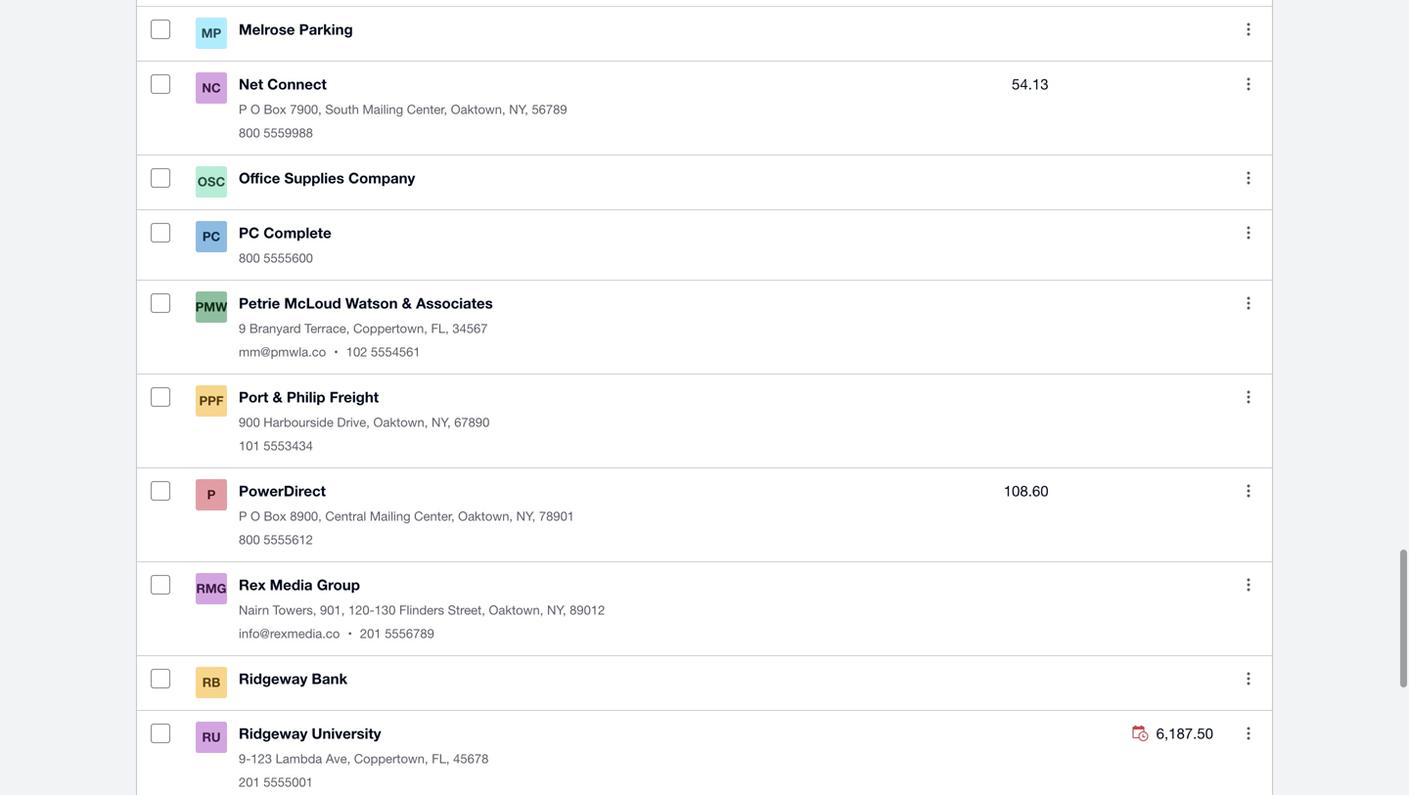 Task type: vqa. For each thing, say whether or not it's contained in the screenshot.
RMG
yes



Task type: locate. For each thing, give the bounding box(es) containing it.
•
[[334, 345, 338, 360], [348, 626, 352, 642]]

0 vertical spatial 800
[[239, 125, 260, 141]]

freight
[[330, 389, 379, 406]]

1 horizontal spatial &
[[402, 295, 412, 312]]

201
[[360, 626, 381, 642], [239, 775, 260, 790]]

rex
[[239, 577, 266, 594]]

2 box from the top
[[264, 509, 286, 524]]

0 horizontal spatial •
[[334, 345, 338, 360]]

more row options image for powerdirect
[[1229, 472, 1268, 511]]

pc left complete
[[239, 224, 259, 242]]

1 vertical spatial mailing
[[370, 509, 411, 524]]

o inside net connect p o box 7900, south mailing center, oaktown, ny, 56789 800 5559988
[[251, 102, 260, 117]]

3 more row options image from the top
[[1229, 566, 1268, 605]]

0 vertical spatial &
[[402, 295, 412, 312]]

branyard
[[249, 321, 301, 336]]

0 vertical spatial •
[[334, 345, 338, 360]]

powerdirect
[[239, 483, 326, 500]]

box
[[264, 102, 286, 117], [264, 509, 286, 524]]

ny, inside powerdirect p o box 8900, central mailing center, oaktown, ny, 78901 800 5555612
[[516, 509, 536, 524]]

p
[[239, 102, 247, 117], [207, 488, 216, 503], [239, 509, 247, 524]]

ru
[[202, 730, 221, 745]]

fl, inside ridgeway university 9-123 lambda ave, coppertown, fl, 45678 201 5555001
[[432, 752, 450, 767]]

123
[[251, 752, 272, 767]]

oaktown, right drive,
[[373, 415, 428, 430]]

o
[[251, 102, 260, 117], [251, 509, 260, 524]]

2 coppertown, from the top
[[354, 752, 428, 767]]

center, inside powerdirect p o box 8900, central mailing center, oaktown, ny, 78901 800 5555612
[[414, 509, 455, 524]]

1 o from the top
[[251, 102, 260, 117]]

philip
[[287, 389, 325, 406]]

coppertown,
[[353, 321, 427, 336], [354, 752, 428, 767]]

1 vertical spatial •
[[348, 626, 352, 642]]

fl, left 45678
[[432, 752, 450, 767]]

5 more row options image from the top
[[1229, 472, 1268, 511]]

p down net in the left top of the page
[[239, 102, 247, 117]]

1 coppertown, from the top
[[353, 321, 427, 336]]

ny, left 78901
[[516, 509, 536, 524]]

4 more row options image from the top
[[1229, 284, 1268, 323]]

1 more row options image from the top
[[1229, 10, 1268, 49]]

port & philip freight 900 harbourside drive, oaktown, ny, 67890 101 5553434
[[239, 389, 490, 454]]

8900,
[[290, 509, 322, 524]]

1 vertical spatial &
[[272, 389, 283, 406]]

coppertown, down university
[[354, 752, 428, 767]]

5553434
[[264, 439, 313, 454]]

2 more row options image from the top
[[1229, 65, 1268, 104]]

oaktown, left 56789
[[451, 102, 506, 117]]

pc complete 800 5555600
[[239, 224, 331, 266]]

p down powerdirect
[[239, 509, 247, 524]]

2 800 from the top
[[239, 251, 260, 266]]

2 o from the top
[[251, 509, 260, 524]]

1 horizontal spatial •
[[348, 626, 352, 642]]

oaktown, inside rex media group nairn towers, 901, 120-130 flinders street, oaktown, ny, 89012 info@rexmedia.co • 201 5556789
[[489, 603, 543, 618]]

0 vertical spatial mailing
[[362, 102, 403, 117]]

0 horizontal spatial pc
[[202, 229, 220, 244]]

box up 5559988
[[264, 102, 286, 117]]

net connect p o box 7900, south mailing center, oaktown, ny, 56789 800 5559988
[[239, 76, 567, 141]]

0 vertical spatial fl,
[[431, 321, 449, 336]]

1 vertical spatial o
[[251, 509, 260, 524]]

800
[[239, 125, 260, 141], [239, 251, 260, 266], [239, 533, 260, 548]]

fl, down "associates" on the top
[[431, 321, 449, 336]]

1 horizontal spatial 201
[[360, 626, 381, 642]]

800 inside net connect p o box 7900, south mailing center, oaktown, ny, 56789 800 5559988
[[239, 125, 260, 141]]

mp
[[201, 26, 221, 41]]

ny,
[[509, 102, 528, 117], [431, 415, 451, 430], [516, 509, 536, 524], [547, 603, 566, 618]]

800 left 5555612
[[239, 533, 260, 548]]

0 vertical spatial coppertown,
[[353, 321, 427, 336]]

center,
[[407, 102, 447, 117], [414, 509, 455, 524]]

1 vertical spatial ridgeway
[[239, 725, 308, 743]]

ridgeway up 123
[[239, 725, 308, 743]]

5555612
[[264, 533, 313, 548]]

box down powerdirect
[[264, 509, 286, 524]]

ppf
[[199, 394, 224, 409]]

3 800 from the top
[[239, 533, 260, 548]]

2 vertical spatial 800
[[239, 533, 260, 548]]

• down the 120-
[[348, 626, 352, 642]]

center, right central
[[414, 509, 455, 524]]

ridgeway
[[239, 671, 308, 688], [239, 725, 308, 743]]

company
[[348, 169, 415, 187]]

oaktown, right "street,"
[[489, 603, 543, 618]]

rb
[[202, 675, 220, 691]]

mailing right south
[[362, 102, 403, 117]]

ny, left 89012
[[547, 603, 566, 618]]

parking
[[299, 21, 353, 38]]

fl,
[[431, 321, 449, 336], [432, 752, 450, 767]]

& inside the "port & philip freight 900 harbourside drive, oaktown, ny, 67890 101 5553434"
[[272, 389, 283, 406]]

2 more row options image from the top
[[1229, 378, 1268, 417]]

201 down 9-
[[239, 775, 260, 790]]

ridgeway inside ridgeway university 9-123 lambda ave, coppertown, fl, 45678 201 5555001
[[239, 725, 308, 743]]

• inside rex media group nairn towers, 901, 120-130 flinders street, oaktown, ny, 89012 info@rexmedia.co • 201 5556789
[[348, 626, 352, 642]]

pc
[[239, 224, 259, 242], [202, 229, 220, 244]]

800 left 5559988
[[239, 125, 260, 141]]

ny, left 67890
[[431, 415, 451, 430]]

45678
[[453, 752, 489, 767]]

54.13 link
[[1012, 73, 1049, 96]]

ny, inside net connect p o box 7900, south mailing center, oaktown, ny, 56789 800 5559988
[[509, 102, 528, 117]]

&
[[402, 295, 412, 312], [272, 389, 283, 406]]

5556789
[[385, 626, 434, 642]]

ridgeway for ridgeway university 9-123 lambda ave, coppertown, fl, 45678 201 5555001
[[239, 725, 308, 743]]

1 vertical spatial coppertown,
[[354, 752, 428, 767]]

2 ridgeway from the top
[[239, 725, 308, 743]]

34567
[[452, 321, 488, 336]]

pc inside pc complete 800 5555600
[[239, 224, 259, 242]]

o down powerdirect
[[251, 509, 260, 524]]

coppertown, inside ridgeway university 9-123 lambda ave, coppertown, fl, 45678 201 5555001
[[354, 752, 428, 767]]

p left powerdirect
[[207, 488, 216, 503]]

ridgeway down info@rexmedia.co
[[239, 671, 308, 688]]

201 down the 120-
[[360, 626, 381, 642]]

mailing
[[362, 102, 403, 117], [370, 509, 411, 524]]

& right watson
[[402, 295, 412, 312]]

89012
[[570, 603, 605, 618]]

9-
[[239, 752, 251, 767]]

petrie mcloud watson & associates 9 branyard terrace, coppertown, fl, 34567 mm@pmwla.co • 102 5554561
[[239, 295, 493, 360]]

5555600
[[264, 251, 313, 266]]

box inside powerdirect p o box 8900, central mailing center, oaktown, ny, 78901 800 5555612
[[264, 509, 286, 524]]

south
[[325, 102, 359, 117]]

coppertown, up 5554561
[[353, 321, 427, 336]]

0 vertical spatial o
[[251, 102, 260, 117]]

media
[[270, 577, 313, 594]]

office
[[239, 169, 280, 187]]

0 vertical spatial center,
[[407, 102, 447, 117]]

1 vertical spatial center,
[[414, 509, 455, 524]]

0 vertical spatial box
[[264, 102, 286, 117]]

more row options image
[[1229, 214, 1268, 253], [1229, 378, 1268, 417], [1229, 566, 1268, 605], [1229, 660, 1268, 699], [1229, 715, 1268, 754]]

oaktown,
[[451, 102, 506, 117], [373, 415, 428, 430], [458, 509, 513, 524], [489, 603, 543, 618]]

towers,
[[273, 603, 316, 618]]

2 vertical spatial p
[[239, 509, 247, 524]]

nc
[[202, 80, 221, 96]]

mailing inside powerdirect p o box 8900, central mailing center, oaktown, ny, 78901 800 5555612
[[370, 509, 411, 524]]

4 more row options image from the top
[[1229, 660, 1268, 699]]

0 horizontal spatial &
[[272, 389, 283, 406]]

1 ridgeway from the top
[[239, 671, 308, 688]]

5555001
[[264, 775, 313, 790]]

more row options image
[[1229, 10, 1268, 49], [1229, 65, 1268, 104], [1229, 159, 1268, 198], [1229, 284, 1268, 323], [1229, 472, 1268, 511]]

1 box from the top
[[264, 102, 286, 117]]

box inside net connect p o box 7900, south mailing center, oaktown, ny, 56789 800 5559988
[[264, 102, 286, 117]]

more row options image for rex media group
[[1229, 566, 1268, 605]]

9
[[239, 321, 246, 336]]

drive,
[[337, 415, 370, 430]]

1 vertical spatial 201
[[239, 775, 260, 790]]

port
[[239, 389, 268, 406]]

watson
[[345, 295, 398, 312]]

rmg
[[196, 581, 227, 597]]

center, up company
[[407, 102, 447, 117]]

1 vertical spatial box
[[264, 509, 286, 524]]

800 left 5555600
[[239, 251, 260, 266]]

p inside powerdirect p o box 8900, central mailing center, oaktown, ny, 78901 800 5555612
[[239, 509, 247, 524]]

0 vertical spatial p
[[239, 102, 247, 117]]

1 more row options image from the top
[[1229, 214, 1268, 253]]

pc down osc
[[202, 229, 220, 244]]

201 inside rex media group nairn towers, 901, 120-130 flinders street, oaktown, ny, 89012 info@rexmedia.co • 201 5556789
[[360, 626, 381, 642]]

fl, inside the petrie mcloud watson & associates 9 branyard terrace, coppertown, fl, 34567 mm@pmwla.co • 102 5554561
[[431, 321, 449, 336]]

mailing right central
[[370, 509, 411, 524]]

1 horizontal spatial pc
[[239, 224, 259, 242]]

melrose
[[239, 21, 295, 38]]

6,187.50
[[1156, 725, 1213, 742]]

ny, left 56789
[[509, 102, 528, 117]]

& right port
[[272, 389, 283, 406]]

• left 102
[[334, 345, 338, 360]]

0 vertical spatial ridgeway
[[239, 671, 308, 688]]

900
[[239, 415, 260, 430]]

1 vertical spatial 800
[[239, 251, 260, 266]]

group
[[317, 577, 360, 594]]

oaktown, left 78901
[[458, 509, 513, 524]]

1 800 from the top
[[239, 125, 260, 141]]

pmw
[[195, 300, 227, 315]]

0 horizontal spatial 201
[[239, 775, 260, 790]]

o down net in the left top of the page
[[251, 102, 260, 117]]

1 vertical spatial fl,
[[432, 752, 450, 767]]

0 vertical spatial 201
[[360, 626, 381, 642]]



Task type: describe. For each thing, give the bounding box(es) containing it.
more row options image for port & philip freight
[[1229, 378, 1268, 417]]

more row options image for pc complete
[[1229, 214, 1268, 253]]

101
[[239, 439, 260, 454]]

67890
[[454, 415, 490, 430]]

powerdirect p o box 8900, central mailing center, oaktown, ny, 78901 800 5555612
[[239, 483, 574, 548]]

street,
[[448, 603, 485, 618]]

mm@pmwla.co
[[239, 345, 326, 360]]

melrose parking
[[239, 21, 353, 38]]

center, inside net connect p o box 7900, south mailing center, oaktown, ny, 56789 800 5559988
[[407, 102, 447, 117]]

102
[[346, 345, 367, 360]]

pc for pc complete 800 5555600
[[239, 224, 259, 242]]

• inside the petrie mcloud watson & associates 9 branyard terrace, coppertown, fl, 34567 mm@pmwla.co • 102 5554561
[[334, 345, 338, 360]]

o inside powerdirect p o box 8900, central mailing center, oaktown, ny, 78901 800 5555612
[[251, 509, 260, 524]]

flinders
[[399, 603, 444, 618]]

terrace,
[[304, 321, 350, 336]]

54.13
[[1012, 76, 1049, 93]]

complete
[[264, 224, 331, 242]]

800 inside powerdirect p o box 8900, central mailing center, oaktown, ny, 78901 800 5555612
[[239, 533, 260, 548]]

5 more row options image from the top
[[1229, 715, 1268, 754]]

201 inside ridgeway university 9-123 lambda ave, coppertown, fl, 45678 201 5555001
[[239, 775, 260, 790]]

pc for pc
[[202, 229, 220, 244]]

supplies
[[284, 169, 344, 187]]

6,187.50 link
[[1133, 722, 1213, 746]]

108.60 link
[[1004, 480, 1049, 503]]

rex media group nairn towers, 901, 120-130 flinders street, oaktown, ny, 89012 info@rexmedia.co • 201 5556789
[[239, 577, 605, 642]]

mailing inside net connect p o box 7900, south mailing center, oaktown, ny, 56789 800 5559988
[[362, 102, 403, 117]]

ave,
[[326, 752, 350, 767]]

connect
[[267, 76, 327, 93]]

5559988
[[264, 125, 313, 141]]

more row options image for petrie mcloud watson & associates
[[1229, 284, 1268, 323]]

osc
[[198, 174, 225, 190]]

university
[[312, 725, 381, 743]]

901,
[[320, 603, 345, 618]]

petrie
[[239, 295, 280, 312]]

harbourside
[[264, 415, 333, 430]]

central
[[325, 509, 366, 524]]

5554561
[[371, 345, 420, 360]]

1 vertical spatial p
[[207, 488, 216, 503]]

lambda
[[276, 752, 322, 767]]

oaktown, inside powerdirect p o box 8900, central mailing center, oaktown, ny, 78901 800 5555612
[[458, 509, 513, 524]]

oaktown, inside net connect p o box 7900, south mailing center, oaktown, ny, 56789 800 5559988
[[451, 102, 506, 117]]

coppertown, inside the petrie mcloud watson & associates 9 branyard terrace, coppertown, fl, 34567 mm@pmwla.co • 102 5554561
[[353, 321, 427, 336]]

56789
[[532, 102, 567, 117]]

info@rexmedia.co
[[239, 626, 340, 642]]

office supplies company
[[239, 169, 415, 187]]

bank
[[312, 671, 347, 688]]

ridgeway bank
[[239, 671, 347, 688]]

78901
[[539, 509, 574, 524]]

oaktown, inside the "port & philip freight 900 harbourside drive, oaktown, ny, 67890 101 5553434"
[[373, 415, 428, 430]]

7900,
[[290, 102, 322, 117]]

3 more row options image from the top
[[1229, 159, 1268, 198]]

130
[[374, 603, 396, 618]]

108.60
[[1004, 483, 1049, 500]]

nairn
[[239, 603, 269, 618]]

associates
[[416, 295, 493, 312]]

net
[[239, 76, 263, 93]]

ny, inside the "port & philip freight 900 harbourside drive, oaktown, ny, 67890 101 5553434"
[[431, 415, 451, 430]]

800 inside pc complete 800 5555600
[[239, 251, 260, 266]]

ridgeway for ridgeway bank
[[239, 671, 308, 688]]

mcloud
[[284, 295, 341, 312]]

p inside net connect p o box 7900, south mailing center, oaktown, ny, 56789 800 5559988
[[239, 102, 247, 117]]

more row options image for net connect
[[1229, 65, 1268, 104]]

ny, inside rex media group nairn towers, 901, 120-130 flinders street, oaktown, ny, 89012 info@rexmedia.co • 201 5556789
[[547, 603, 566, 618]]

& inside the petrie mcloud watson & associates 9 branyard terrace, coppertown, fl, 34567 mm@pmwla.co • 102 5554561
[[402, 295, 412, 312]]

ridgeway university 9-123 lambda ave, coppertown, fl, 45678 201 5555001
[[239, 725, 489, 790]]

120-
[[348, 603, 374, 618]]



